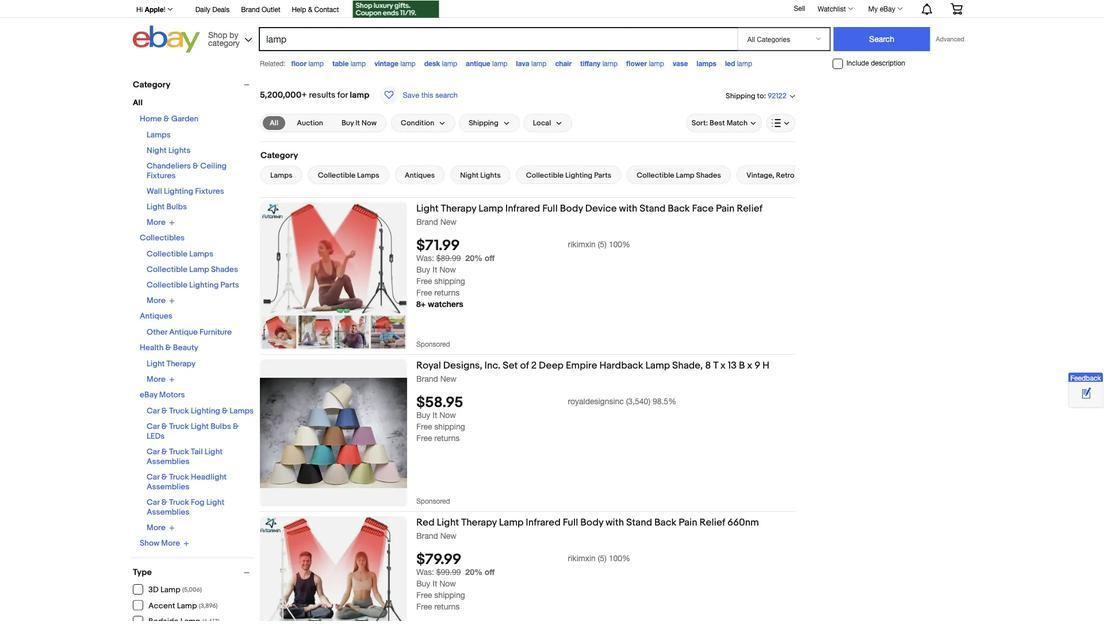 Task type: locate. For each thing, give the bounding box(es) containing it.
1 returns from the top
[[434, 288, 460, 297]]

1 vertical spatial relief
[[699, 516, 725, 528]]

ebay left motors
[[140, 390, 157, 400]]

2 returns from the top
[[434, 433, 460, 443]]

0 horizontal spatial shipping
[[469, 119, 498, 128]]

0 vertical spatial full
[[542, 202, 558, 214]]

20% right $99.99
[[465, 567, 482, 577]]

with inside red light therapy lamp infrared full body with stand back pain relief 660nm brand new
[[606, 516, 624, 528]]

x left 9
[[747, 359, 752, 371]]

daily deals
[[195, 5, 230, 13]]

0 vertical spatial bulbs
[[166, 202, 187, 212]]

assemblies up car & truck headlight assemblies link
[[147, 457, 189, 467]]

all up home
[[133, 98, 143, 108]]

home
[[140, 114, 162, 124]]

lamps inside car & truck lighting & lamps car & truck light bulbs & leds car & truck tail light assemblies car & truck headlight assemblies car & truck fog light assemblies
[[230, 406, 254, 416]]

2 off from the top
[[485, 567, 495, 577]]

search
[[435, 90, 458, 99]]

5 car from the top
[[147, 498, 160, 507]]

0 vertical spatial antiques
[[405, 171, 435, 180]]

lamp for table lamp
[[351, 59, 366, 67]]

2 vertical spatial shipping
[[434, 590, 465, 600]]

category button
[[133, 79, 255, 90]]

0 horizontal spatial ebay
[[140, 390, 157, 400]]

$58.95
[[416, 394, 463, 412]]

1 free from the top
[[416, 276, 432, 286]]

truck down motors
[[169, 406, 189, 416]]

1 20% from the top
[[465, 253, 482, 263]]

face
[[692, 202, 714, 214]]

lighting inside car & truck lighting & lamps car & truck light bulbs & leds car & truck tail light assemblies car & truck headlight assemblies car & truck fog light assemblies
[[191, 406, 220, 416]]

shipping for shipping to : 92122
[[726, 91, 755, 100]]

brand down royal
[[416, 374, 438, 383]]

night lights link
[[147, 146, 190, 156], [450, 166, 510, 184]]

relief down vintage, at the top right of page
[[737, 202, 763, 214]]

therapy for light therapy
[[166, 359, 196, 369]]

ebay
[[880, 5, 895, 13], [140, 390, 157, 400]]

fixtures down ceiling
[[195, 187, 224, 196]]

2 vertical spatial returns
[[434, 602, 460, 611]]

light
[[147, 202, 165, 212], [416, 202, 439, 214], [147, 359, 165, 369], [191, 422, 209, 432], [205, 447, 223, 457], [206, 498, 224, 507], [437, 516, 459, 528]]

relief left 660nm at the bottom
[[699, 516, 725, 528]]

1 (5) from the top
[[598, 239, 606, 249]]

5,200,000 + results for lamp
[[260, 90, 369, 100]]

brand inside brand outlet link
[[241, 5, 260, 13]]

0 horizontal spatial x
[[720, 359, 726, 371]]

device
[[585, 202, 617, 214]]

1 vertical spatial shipping
[[469, 119, 498, 128]]

type button
[[133, 567, 255, 578]]

collectible for collectible lighting parts
[[526, 171, 564, 180]]

all
[[133, 98, 143, 108], [270, 118, 278, 127]]

collectible lighting parts link
[[516, 166, 621, 184], [147, 280, 239, 290]]

brand up $71.99 at the left top of page
[[416, 217, 438, 226]]

watchlist link
[[811, 2, 859, 16]]

shipping inside rikimxin (5) 100% was: $89.99 20% off buy it now free shipping free returns 8+ watchers
[[434, 276, 465, 286]]

1 more button from the top
[[147, 218, 175, 227]]

parts inside collectible lamps collectible lamp shades collectible lighting parts
[[220, 280, 239, 290]]

1 truck from the top
[[169, 406, 189, 416]]

1 horizontal spatial full
[[563, 516, 578, 528]]

returns
[[434, 288, 460, 297], [434, 433, 460, 443], [434, 602, 460, 611]]

royaldesignsinc
[[568, 396, 624, 406]]

new inside light therapy lamp infrared full body device with stand back face pain relief brand new
[[440, 217, 457, 226]]

1 vertical spatial collectible lighting parts link
[[147, 280, 239, 290]]

(5) down light therapy lamp infrared full body device with stand back face pain relief brand new
[[598, 239, 606, 249]]

new up $71.99 at the left top of page
[[440, 217, 457, 226]]

buy down $71.99 at the left top of page
[[416, 265, 430, 274]]

1 vertical spatial bulbs
[[211, 422, 231, 432]]

returns down $99.99
[[434, 602, 460, 611]]

1 horizontal spatial night
[[460, 171, 479, 180]]

parts
[[594, 171, 611, 180], [220, 280, 239, 290]]

1 vertical spatial infrared
[[526, 516, 561, 528]]

0 vertical spatial fixtures
[[147, 171, 176, 181]]

vintage
[[374, 59, 398, 67]]

main content containing $71.99
[[260, 74, 899, 621]]

20% for $99.99
[[465, 567, 482, 577]]

collectible lamp shades
[[637, 171, 721, 180]]

lamp right floor
[[308, 59, 324, 67]]

mid-
[[803, 171, 819, 180]]

3 returns from the top
[[434, 602, 460, 611]]

0 vertical spatial returns
[[434, 288, 460, 297]]

shipping up night lights
[[469, 119, 498, 128]]

0 vertical spatial rikimxin
[[568, 239, 596, 249]]

2
[[531, 359, 537, 371]]

0 vertical spatial collectible lamp shades link
[[627, 166, 731, 184]]

1 vertical spatial assemblies
[[147, 482, 189, 492]]

1 vertical spatial collectible lamps link
[[147, 249, 213, 259]]

sort:
[[692, 119, 708, 128]]

0 vertical spatial with
[[619, 202, 637, 214]]

other antique furniture
[[147, 327, 232, 337]]

condition button
[[391, 114, 456, 132]]

1 shipping from the top
[[434, 276, 465, 286]]

1 new from the top
[[440, 217, 457, 226]]

collectible lamp shades link down collectibles link
[[147, 265, 238, 275]]

type
[[133, 567, 152, 578]]

0 horizontal spatial relief
[[699, 516, 725, 528]]

fixtures up the wall
[[147, 171, 176, 181]]

more up other
[[147, 296, 166, 306]]

antiques link for night
[[395, 166, 445, 184]]

lamp right vintage
[[400, 59, 416, 67]]

night up chandeliers
[[147, 146, 167, 156]]

car down car & truck tail light assemblies link
[[147, 472, 160, 482]]

red light therapy lamp infrared full body with stand back pain relief 660nm link
[[416, 516, 795, 530]]

therapy down night lights
[[441, 202, 476, 214]]

1 vertical spatial therapy
[[166, 359, 196, 369]]

2 vertical spatial new
[[440, 531, 457, 540]]

lamp right table
[[351, 59, 366, 67]]

1 horizontal spatial shades
[[696, 171, 721, 180]]

it
[[355, 119, 360, 128], [433, 265, 437, 274], [433, 410, 437, 420], [433, 579, 437, 588]]

car down "ebay motors"
[[147, 422, 160, 432]]

account navigation
[[130, 0, 971, 19]]

(5)
[[598, 239, 606, 249], [598, 553, 606, 563]]

20% inside rikimxin (5) 100% was: $89.99 20% off buy it now free shipping free returns 8+ watchers
[[465, 253, 482, 263]]

returns up the watchers
[[434, 288, 460, 297]]

0 vertical spatial was:
[[416, 253, 434, 263]]

6 free from the top
[[416, 602, 432, 611]]

2 was: from the top
[[416, 567, 434, 577]]

1 vertical spatial shipping
[[434, 422, 465, 431]]

it inside rikimxin (5) 100% was: $89.99 20% off buy it now free shipping free returns 8+ watchers
[[433, 265, 437, 274]]

2 rikimxin from the top
[[568, 553, 596, 563]]

0 vertical spatial off
[[485, 253, 495, 263]]

0 vertical spatial antiques link
[[395, 166, 445, 184]]

0 vertical spatial stand
[[640, 202, 666, 214]]

1 vertical spatial was:
[[416, 567, 434, 577]]

night inside lamps night lights chandeliers & ceiling fixtures wall lighting fixtures light bulbs
[[147, 146, 167, 156]]

more button up "ebay motors"
[[147, 375, 175, 384]]

Search for anything text field
[[260, 28, 735, 50]]

collectible lamps link down buy it now link
[[308, 166, 389, 184]]

0 vertical spatial night lights link
[[147, 146, 190, 156]]

red light therapy lamp infrared full body with stand back pain relief 660nm image
[[260, 516, 407, 621]]

lamps inside collectible lamps collectible lamp shades collectible lighting parts
[[189, 249, 213, 259]]

All selected text field
[[270, 118, 278, 128]]

1 was: from the top
[[416, 253, 434, 263]]

it down $99.99
[[433, 579, 437, 588]]

0 horizontal spatial bulbs
[[166, 202, 187, 212]]

red light therapy lamp infrared full body with stand back pain relief 660nm heading
[[416, 516, 759, 528]]

stand inside light therapy lamp infrared full body device with stand back face pain relief brand new
[[640, 202, 666, 214]]

lights
[[168, 146, 190, 156], [480, 171, 501, 180]]

lamp right lava
[[531, 59, 547, 67]]

rikimxin down red light therapy lamp infrared full body with stand back pain relief 660nm brand new
[[568, 553, 596, 563]]

with
[[619, 202, 637, 214], [606, 516, 624, 528]]

table
[[332, 59, 349, 67]]

lamp right flower
[[649, 59, 664, 67]]

rikimxin inside rikimxin (5) 100% was: $89.99 20% off buy it now free shipping free returns 8+ watchers
[[568, 239, 596, 249]]

ebay inside account navigation
[[880, 5, 895, 13]]

shipping inside rikimxin (5) 100% was: $99.99 20% off buy it now free shipping free returns
[[434, 590, 465, 600]]

1 off from the top
[[485, 253, 495, 263]]

1 vertical spatial lamps link
[[260, 166, 302, 184]]

0 vertical spatial (5)
[[598, 239, 606, 249]]

4 more button from the top
[[147, 523, 175, 533]]

1 horizontal spatial antiques link
[[395, 166, 445, 184]]

was: left $99.99
[[416, 567, 434, 577]]

lighting inside lamps night lights chandeliers & ceiling fixtures wall lighting fixtures light bulbs
[[164, 187, 193, 196]]

lamps link
[[697, 59, 716, 67]]

assemblies up car & truck fog light assemblies link
[[147, 482, 189, 492]]

full inside light therapy lamp infrared full body device with stand back face pain relief brand new
[[542, 202, 558, 214]]

health & beauty
[[140, 343, 198, 353]]

contact
[[314, 5, 339, 13]]

off for $89.99
[[485, 253, 495, 263]]

0 vertical spatial all
[[133, 98, 143, 108]]

more for third more 'button' from the bottom
[[147, 296, 166, 306]]

0 vertical spatial infrared
[[505, 202, 540, 214]]

antiques link inside main content
[[395, 166, 445, 184]]

all down 5,200,000
[[270, 118, 278, 127]]

desk lamp
[[424, 59, 457, 67]]

0 vertical spatial collectible lighting parts link
[[516, 166, 621, 184]]

it right auction link
[[355, 119, 360, 128]]

wall
[[147, 187, 162, 196]]

0 vertical spatial lamps link
[[147, 130, 171, 140]]

0 horizontal spatial antiques link
[[140, 311, 172, 321]]

off inside rikimxin (5) 100% was: $89.99 20% off buy it now free shipping free returns 8+ watchers
[[485, 253, 495, 263]]

light down the wall
[[147, 202, 165, 212]]

more button
[[147, 218, 175, 227], [147, 296, 175, 306], [147, 375, 175, 384], [147, 523, 175, 533]]

with inside light therapy lamp infrared full body device with stand back face pain relief brand new
[[619, 202, 637, 214]]

8
[[705, 359, 711, 371]]

pain left 660nm at the bottom
[[679, 516, 697, 528]]

buy down $79.99 on the left bottom
[[416, 579, 430, 588]]

4 truck from the top
[[169, 472, 189, 482]]

0 vertical spatial category
[[133, 79, 170, 90]]

truck right "leds"
[[169, 422, 189, 432]]

lighting up light bulbs link
[[164, 187, 193, 196]]

shipping inside shipping to : 92122
[[726, 91, 755, 100]]

returns inside rikimxin (5) 100% was: $89.99 20% off buy it now free shipping free returns 8+ watchers
[[434, 288, 460, 297]]

1 horizontal spatial x
[[747, 359, 752, 371]]

1 vertical spatial fixtures
[[195, 187, 224, 196]]

shipping inside dropdown button
[[469, 119, 498, 128]]

3 new from the top
[[440, 531, 457, 540]]

this
[[421, 90, 433, 99]]

2 20% from the top
[[465, 567, 482, 577]]

1 horizontal spatial antiques
[[405, 171, 435, 180]]

off right $89.99 at the left
[[485, 253, 495, 263]]

lamp right led
[[737, 59, 752, 67]]

0 vertical spatial 20%
[[465, 253, 482, 263]]

light therapy lamp infrared full body device with stand back face pain relief heading
[[416, 202, 763, 214]]

back inside red light therapy lamp infrared full body with stand back pain relief 660nm brand new
[[654, 516, 676, 528]]

car down "leds"
[[147, 447, 160, 457]]

1 vertical spatial night lights link
[[450, 166, 510, 184]]

more up collectibles link
[[147, 218, 166, 227]]

more button up collectibles link
[[147, 218, 175, 227]]

car down ebay motors link
[[147, 406, 160, 416]]

therapy down beauty
[[166, 359, 196, 369]]

lamp inside red light therapy lamp infrared full body with stand back pain relief 660nm brand new
[[499, 516, 524, 528]]

(5) down red light therapy lamp infrared full body with stand back pain relief 660nm brand new
[[598, 553, 606, 563]]

collectible lamp shades link up "face"
[[627, 166, 731, 184]]

0 horizontal spatial lamps link
[[147, 130, 171, 140]]

$71.99
[[416, 237, 460, 255]]

5 free from the top
[[416, 590, 432, 600]]

body
[[560, 202, 583, 214], [580, 516, 603, 528]]

back inside light therapy lamp infrared full body device with stand back face pain relief brand new
[[668, 202, 690, 214]]

vintage,
[[746, 171, 774, 180]]

was:
[[416, 253, 434, 263], [416, 567, 434, 577]]

brand inside red light therapy lamp infrared full body with stand back pain relief 660nm brand new
[[416, 531, 438, 540]]

therapy inside red light therapy lamp infrared full body with stand back pain relief 660nm brand new
[[461, 516, 497, 528]]

deals
[[212, 5, 230, 13]]

100% down red light therapy lamp infrared full body with stand back pain relief 660nm link
[[609, 553, 630, 563]]

was: left $89.99 at the left
[[416, 253, 434, 263]]

now down designs,
[[439, 410, 456, 420]]

1 vertical spatial rikimxin
[[568, 553, 596, 563]]

bulbs down wall lighting fixtures link
[[166, 202, 187, 212]]

1 vertical spatial 20%
[[465, 567, 482, 577]]

bulbs inside car & truck lighting & lamps car & truck light bulbs & leds car & truck tail light assemblies car & truck headlight assemblies car & truck fog light assemblies
[[211, 422, 231, 432]]

4 car from the top
[[147, 472, 160, 482]]

more up "ebay motors"
[[147, 375, 166, 384]]

lamp right for at the top
[[350, 90, 369, 100]]

light up $71.99 at the left top of page
[[416, 202, 439, 214]]

rikimxin down light therapy lamp infrared full body device with stand back face pain relief brand new
[[568, 239, 596, 249]]

body inside light therapy lamp infrared full body device with stand back face pain relief brand new
[[560, 202, 583, 214]]

$79.99
[[416, 551, 461, 569]]

1 horizontal spatial fixtures
[[195, 187, 224, 196]]

1 horizontal spatial pain
[[716, 202, 734, 214]]

shipping inside royaldesignsinc (3,540) 98.5% buy it now free shipping free returns
[[434, 422, 465, 431]]

shades inside collectible lamps collectible lamp shades collectible lighting parts
[[211, 265, 238, 275]]

1 vertical spatial returns
[[434, 433, 460, 443]]

buy inside rikimxin (5) 100% was: $89.99 20% off buy it now free shipping free returns 8+ watchers
[[416, 265, 430, 274]]

lamp
[[676, 171, 694, 180], [478, 202, 503, 214], [189, 265, 209, 275], [645, 359, 670, 371], [499, 516, 524, 528], [160, 585, 180, 595], [177, 601, 197, 611]]

collectible lamps
[[318, 171, 379, 180]]

(5) inside rikimxin (5) 100% was: $89.99 20% off buy it now free shipping free returns 8+ watchers
[[598, 239, 606, 249]]

lighting up the light therapy lamp infrared full body device with stand back face pain relief heading
[[565, 171, 592, 180]]

collectible for collectible lamps collectible lamp shades collectible lighting parts
[[147, 249, 187, 259]]

1 vertical spatial (5)
[[598, 553, 606, 563]]

light down car & truck lighting & lamps link
[[191, 422, 209, 432]]

2 vertical spatial therapy
[[461, 516, 497, 528]]

returns inside rikimxin (5) 100% was: $99.99 20% off buy it now free shipping free returns
[[434, 602, 460, 611]]

truck left fog
[[169, 498, 189, 507]]

with for $79.99
[[606, 516, 624, 528]]

was: inside rikimxin (5) 100% was: $99.99 20% off buy it now free shipping free returns
[[416, 567, 434, 577]]

1 vertical spatial 100%
[[609, 553, 630, 563]]

show more button
[[140, 538, 189, 548]]

collectible inside collectible lamps link
[[318, 171, 355, 180]]

:
[[764, 91, 766, 100]]

0 vertical spatial night
[[147, 146, 167, 156]]

1 vertical spatial antiques
[[140, 311, 172, 321]]

night lights link up chandeliers
[[147, 146, 190, 156]]

100% inside rikimxin (5) 100% was: $99.99 20% off buy it now free shipping free returns
[[609, 553, 630, 563]]

full
[[542, 202, 558, 214], [563, 516, 578, 528]]

1 car from the top
[[147, 406, 160, 416]]

20%
[[465, 253, 482, 263], [465, 567, 482, 577]]

3 shipping from the top
[[434, 590, 465, 600]]

main content
[[260, 74, 899, 621]]

was: inside rikimxin (5) 100% was: $89.99 20% off buy it now free shipping free returns 8+ watchers
[[416, 253, 434, 263]]

&
[[308, 5, 312, 13], [164, 114, 169, 124], [193, 161, 198, 171], [796, 171, 801, 180], [165, 343, 171, 353], [161, 406, 167, 416], [222, 406, 228, 416], [161, 422, 167, 432], [233, 422, 239, 432], [161, 447, 167, 457], [161, 472, 167, 482], [161, 498, 167, 507]]

bulbs down car & truck lighting & lamps link
[[211, 422, 231, 432]]

show more
[[140, 538, 180, 548]]

100% inside rikimxin (5) 100% was: $89.99 20% off buy it now free shipping free returns 8+ watchers
[[609, 239, 630, 249]]

lamp for led lamp
[[737, 59, 752, 67]]

0 horizontal spatial collectibles
[[140, 233, 185, 243]]

shipping left to
[[726, 91, 755, 100]]

was: for $99.99
[[416, 567, 434, 577]]

shop by category button
[[203, 26, 255, 50]]

off right $99.99
[[485, 567, 495, 577]]

shipping down $99.99
[[434, 590, 465, 600]]

0 horizontal spatial collectible lamp shades link
[[147, 265, 238, 275]]

royaldesignsinc (3,540) 98.5% buy it now free shipping free returns
[[416, 396, 676, 443]]

1 horizontal spatial shipping
[[726, 91, 755, 100]]

rikimxin for rikimxin (5) 100% was: $89.99 20% off buy it now free shipping free returns 8+ watchers
[[568, 239, 596, 249]]

0 horizontal spatial antiques
[[140, 311, 172, 321]]

lamp for desk lamp
[[442, 59, 457, 67]]

lamp right desk on the left of page
[[442, 59, 457, 67]]

0 vertical spatial pain
[[716, 202, 734, 214]]

it inside rikimxin (5) 100% was: $99.99 20% off buy it now free shipping free returns
[[433, 579, 437, 588]]

1 vertical spatial new
[[440, 374, 457, 383]]

tiffany
[[580, 59, 600, 67]]

buy it now
[[342, 119, 377, 128]]

it down royal
[[433, 410, 437, 420]]

collectibles
[[848, 171, 889, 180], [140, 233, 185, 243]]

car down car & truck headlight assemblies link
[[147, 498, 160, 507]]

show
[[140, 538, 159, 548]]

None submit
[[833, 27, 930, 51]]

9
[[755, 359, 760, 371]]

(5) inside rikimxin (5) 100% was: $99.99 20% off buy it now free shipping free returns
[[598, 553, 606, 563]]

therapy inside light therapy lamp infrared full body device with stand back face pain relief brand new
[[441, 202, 476, 214]]

listing options selector. list view selected. image
[[772, 118, 790, 128]]

1 vertical spatial stand
[[626, 516, 652, 528]]

new for $79.99
[[440, 531, 457, 540]]

1 vertical spatial back
[[654, 516, 676, 528]]

desk
[[424, 59, 440, 67]]

2 assemblies from the top
[[147, 482, 189, 492]]

lamp for floor lamp
[[308, 59, 324, 67]]

light inside lamps night lights chandeliers & ceiling fixtures wall lighting fixtures light bulbs
[[147, 202, 165, 212]]

rikimxin inside rikimxin (5) 100% was: $99.99 20% off buy it now free shipping free returns
[[568, 553, 596, 563]]

outlet
[[262, 5, 280, 13]]

new up $79.99 on the left bottom
[[440, 531, 457, 540]]

brand down red
[[416, 531, 438, 540]]

0 vertical spatial collectible lamps link
[[308, 166, 389, 184]]

b
[[739, 359, 745, 371]]

1 horizontal spatial lamps link
[[260, 166, 302, 184]]

0 vertical spatial relief
[[737, 202, 763, 214]]

1 vertical spatial shades
[[211, 265, 238, 275]]

category inside main content
[[260, 150, 298, 160]]

shipping down $58.95
[[434, 422, 465, 431]]

vase link
[[673, 59, 688, 67]]

was: for $89.99
[[416, 253, 434, 263]]

relief
[[737, 202, 763, 214], [699, 516, 725, 528]]

more button up other
[[147, 296, 175, 306]]

8+
[[416, 299, 426, 309]]

night
[[147, 146, 167, 156], [460, 171, 479, 180]]

1 vertical spatial category
[[260, 150, 298, 160]]

collectible lamp shades link
[[627, 166, 731, 184], [147, 265, 238, 275]]

my ebay
[[868, 5, 895, 13]]

hi
[[136, 5, 143, 13]]

1 horizontal spatial ebay
[[880, 5, 895, 13]]

2 100% from the top
[[609, 553, 630, 563]]

new for $71.99
[[440, 217, 457, 226]]

lava
[[516, 59, 529, 67]]

1 horizontal spatial relief
[[737, 202, 763, 214]]

0 vertical spatial shipping
[[434, 276, 465, 286]]

5 truck from the top
[[169, 498, 189, 507]]

stand inside red light therapy lamp infrared full body with stand back pain relief 660nm brand new
[[626, 516, 652, 528]]

1 vertical spatial full
[[563, 516, 578, 528]]

collectible lighting parts link up 'other antique furniture' link
[[147, 280, 239, 290]]

0 vertical spatial back
[[668, 202, 690, 214]]

1 horizontal spatial category
[[260, 150, 298, 160]]

now down $89.99 at the left
[[439, 265, 456, 274]]

3 truck from the top
[[169, 447, 189, 457]]

2 (5) from the top
[[598, 553, 606, 563]]

relief inside light therapy lamp infrared full body device with stand back face pain relief brand new
[[737, 202, 763, 214]]

light inside red light therapy lamp infrared full body with stand back pain relief 660nm brand new
[[437, 516, 459, 528]]

night lights link down shipping dropdown button
[[450, 166, 510, 184]]

now left condition
[[362, 119, 377, 128]]

off inside rikimxin (5) 100% was: $99.99 20% off buy it now free shipping free returns
[[485, 567, 495, 577]]

20% right $89.99 at the left
[[465, 253, 482, 263]]

0 vertical spatial body
[[560, 202, 583, 214]]

100% for rikimxin (5) 100% was: $89.99 20% off buy it now free shipping free returns 8+ watchers
[[609, 239, 630, 249]]

& inside vintage, retro & mid-century collectibles link
[[796, 171, 801, 180]]

0 vertical spatial therapy
[[441, 202, 476, 214]]

& inside help & contact 'link'
[[308, 5, 312, 13]]

100% down light therapy lamp infrared full body device with stand back face pain relief link
[[609, 239, 630, 249]]

tail
[[191, 447, 203, 457]]

night down shipping dropdown button
[[460, 171, 479, 180]]

lamps link down all link
[[260, 166, 302, 184]]

now inside rikimxin (5) 100% was: $99.99 20% off buy it now free shipping free returns
[[439, 579, 456, 588]]

antiques link down condition
[[395, 166, 445, 184]]

20% inside rikimxin (5) 100% was: $99.99 20% off buy it now free shipping free returns
[[465, 567, 482, 577]]

0 vertical spatial lights
[[168, 146, 190, 156]]

1 vertical spatial collectibles
[[140, 233, 185, 243]]

infrared inside red light therapy lamp infrared full body with stand back pain relief 660nm brand new
[[526, 516, 561, 528]]

local
[[533, 119, 551, 128]]

2 shipping from the top
[[434, 422, 465, 431]]

3 free from the top
[[416, 422, 432, 431]]

new inside red light therapy lamp infrared full body with stand back pain relief 660nm brand new
[[440, 531, 457, 540]]

0 vertical spatial 100%
[[609, 239, 630, 249]]

1 vertical spatial all
[[270, 118, 278, 127]]

truck down car & truck tail light assemblies link
[[169, 472, 189, 482]]

relief inside red light therapy lamp infrared full body with stand back pain relief 660nm brand new
[[699, 516, 725, 528]]

rikimxin for rikimxin (5) 100% was: $99.99 20% off buy it now free shipping free returns
[[568, 553, 596, 563]]

0 vertical spatial parts
[[594, 171, 611, 180]]

2 new from the top
[[440, 374, 457, 383]]

now down $99.99
[[439, 579, 456, 588]]

new down designs,
[[440, 374, 457, 383]]

collectible lighting parts link up the light therapy lamp infrared full body device with stand back face pain relief heading
[[516, 166, 621, 184]]

0 horizontal spatial night
[[147, 146, 167, 156]]

more
[[147, 218, 166, 227], [147, 296, 166, 306], [147, 375, 166, 384], [147, 523, 166, 533], [161, 538, 180, 548]]

0 horizontal spatial collectible lighting parts link
[[147, 280, 239, 290]]

brand left outlet
[[241, 5, 260, 13]]

returns for rikimxin (5) 100% was: $89.99 20% off buy it now free shipping free returns 8+ watchers
[[434, 288, 460, 297]]

headlight
[[191, 472, 227, 482]]

light therapy lamp infrared full body device with stand back face pain relief brand new
[[416, 202, 763, 226]]

buy down royal
[[416, 410, 430, 420]]

1 vertical spatial with
[[606, 516, 624, 528]]

auction link
[[290, 116, 330, 130]]

1 horizontal spatial collectibles
[[848, 171, 889, 180]]

1 vertical spatial collectible lamp shades link
[[147, 265, 238, 275]]

royal designs, inc. set of 2 deep empire hardback lamp shade, 8 t x 13 b x 9 h image
[[260, 378, 407, 488]]

auction
[[297, 119, 323, 128]]

returns down $58.95
[[434, 433, 460, 443]]

lighting up car & truck light bulbs & leds "link"
[[191, 406, 220, 416]]

lamp inside main content
[[350, 90, 369, 100]]

collectibles down light bulbs link
[[140, 233, 185, 243]]

category up home
[[133, 79, 170, 90]]

truck left tail
[[169, 447, 189, 457]]

car
[[147, 406, 160, 416], [147, 422, 160, 432], [147, 447, 160, 457], [147, 472, 160, 482], [147, 498, 160, 507]]

2 x from the left
[[747, 359, 752, 371]]

4 free from the top
[[416, 433, 432, 443]]

home & garden
[[140, 114, 199, 124]]

pain right "face"
[[716, 202, 734, 214]]

it down $89.99 at the left
[[433, 265, 437, 274]]

collectible lamps link down collectibles link
[[147, 249, 213, 259]]

1 rikimxin from the top
[[568, 239, 596, 249]]

1 100% from the top
[[609, 239, 630, 249]]

1 vertical spatial off
[[485, 567, 495, 577]]



Task type: describe. For each thing, give the bounding box(es) containing it.
1 horizontal spatial parts
[[594, 171, 611, 180]]

designs,
[[443, 359, 482, 371]]

home & garden link
[[140, 114, 199, 124]]

1 horizontal spatial night lights link
[[450, 166, 510, 184]]

collectible for collectible lamps
[[318, 171, 355, 180]]

help & contact
[[292, 5, 339, 13]]

bulbs inside lamps night lights chandeliers & ceiling fixtures wall lighting fixtures light bulbs
[[166, 202, 187, 212]]

other
[[147, 327, 167, 337]]

more for first more 'button'
[[147, 218, 166, 227]]

set
[[503, 359, 518, 371]]

1 x from the left
[[720, 359, 726, 371]]

light therapy link
[[147, 359, 196, 369]]

car & truck lighting & lamps link
[[147, 406, 254, 416]]

therapy for light therapy lamp infrared full body device with stand back face pain relief brand new
[[441, 202, 476, 214]]

lamp for tiffany lamp
[[602, 59, 618, 67]]

shop by category banner
[[130, 0, 971, 56]]

accent lamp (3,896)
[[148, 601, 218, 611]]

1 vertical spatial ebay
[[140, 390, 157, 400]]

royal
[[416, 359, 441, 371]]

0 vertical spatial collectibles
[[848, 171, 889, 180]]

buy inside rikimxin (5) 100% was: $99.99 20% off buy it now free shipping free returns
[[416, 579, 430, 588]]

light bulbs link
[[147, 202, 187, 212]]

furniture
[[200, 327, 232, 337]]

2 free from the top
[[416, 288, 432, 297]]

$99.99
[[436, 567, 461, 577]]

infrared inside light therapy lamp infrared full body device with stand back face pain relief brand new
[[505, 202, 540, 214]]

lamps night lights chandeliers & ceiling fixtures wall lighting fixtures light bulbs
[[147, 130, 227, 212]]

red light therapy lamp infrared full body with stand back pain relief 660nm brand new
[[416, 516, 759, 540]]

retro
[[776, 171, 794, 180]]

+
[[301, 90, 307, 100]]

your shopping cart image
[[950, 3, 963, 15]]

accent
[[148, 601, 175, 611]]

brand outlet link
[[241, 3, 280, 16]]

light inside light therapy lamp infrared full body device with stand back face pain relief brand new
[[416, 202, 439, 214]]

new inside royal designs, inc. set of 2 deep empire hardback lamp shade, 8 t x 13 b x 9 h brand new
[[440, 374, 457, 383]]

1 vertical spatial night
[[460, 171, 479, 180]]

lamp for lava lamp
[[531, 59, 547, 67]]

660nm
[[727, 516, 759, 528]]

antique
[[169, 327, 198, 337]]

brand inside light therapy lamp infrared full body device with stand back face pain relief brand new
[[416, 217, 438, 226]]

lamp for flower lamp
[[649, 59, 664, 67]]

returns for rikimxin (5) 100% was: $99.99 20% off buy it now free shipping free returns
[[434, 602, 460, 611]]

1 assemblies from the top
[[147, 457, 189, 467]]

light down health
[[147, 359, 165, 369]]

lamp for antique lamp
[[492, 59, 507, 67]]

beauty
[[173, 343, 198, 353]]

vintage, retro & mid-century collectibles
[[746, 171, 889, 180]]

light therapy
[[147, 359, 196, 369]]

lamp inside collectible lamps collectible lamp shades collectible lighting parts
[[189, 265, 209, 275]]

shop
[[208, 30, 227, 39]]

shipping for rikimxin (5) 100% was: $99.99 20% off buy it now free shipping free returns
[[434, 590, 465, 600]]

chandeliers & ceiling fixtures link
[[147, 161, 227, 181]]

century
[[819, 171, 846, 180]]

it inside royaldesignsinc (3,540) 98.5% buy it now free shipping free returns
[[433, 410, 437, 420]]

with for $71.99
[[619, 202, 637, 214]]

fog
[[191, 498, 205, 507]]

car & truck light bulbs & leds link
[[147, 422, 239, 441]]

3 more button from the top
[[147, 375, 175, 384]]

20% for $89.99
[[465, 253, 482, 263]]

empire
[[566, 359, 597, 371]]

save this search button
[[376, 85, 461, 105]]

shipping for rikimxin (5) 100% was: $89.99 20% off buy it now free shipping free returns 8+ watchers
[[434, 276, 465, 286]]

pain inside light therapy lamp infrared full body device with stand back face pain relief brand new
[[716, 202, 734, 214]]

ebay motors
[[140, 390, 185, 400]]

motors
[[159, 390, 185, 400]]

(5) for rikimxin (5) 100% was: $99.99 20% off buy it now free shipping free returns
[[598, 553, 606, 563]]

rikimxin (5) 100% was: $89.99 20% off buy it now free shipping free returns 8+ watchers
[[416, 239, 630, 309]]

back for $79.99
[[654, 516, 676, 528]]

for
[[337, 90, 348, 100]]

include
[[846, 59, 869, 67]]

3 car from the top
[[147, 447, 160, 457]]

lighting inside collectible lamps collectible lamp shades collectible lighting parts
[[189, 280, 219, 290]]

wall lighting fixtures link
[[147, 187, 224, 196]]

(3,540)
[[626, 396, 650, 406]]

2 more button from the top
[[147, 296, 175, 306]]

brand inside royal designs, inc. set of 2 deep empire hardback lamp shade, 8 t x 13 b x 9 h brand new
[[416, 374, 438, 383]]

sort: best match
[[692, 119, 748, 128]]

0 horizontal spatial all
[[133, 98, 143, 108]]

buy down for at the top
[[342, 119, 354, 128]]

antique lamp
[[466, 59, 507, 67]]

2 car from the top
[[147, 422, 160, 432]]

more for 1st more 'button' from the bottom of the page
[[147, 523, 166, 533]]

more for 2nd more 'button' from the bottom of the page
[[147, 375, 166, 384]]

get the coupon image
[[353, 1, 439, 18]]

save
[[403, 90, 419, 99]]

more right show
[[161, 538, 180, 548]]

floor lamp
[[291, 59, 324, 67]]

2 truck from the top
[[169, 422, 189, 432]]

car & truck fog light assemblies link
[[147, 498, 224, 517]]

chandeliers
[[147, 161, 191, 171]]

related:
[[260, 59, 285, 67]]

condition
[[401, 119, 434, 128]]

(5) for rikimxin (5) 100% was: $89.99 20% off buy it now free shipping free returns 8+ watchers
[[598, 239, 606, 249]]

leds
[[147, 432, 165, 441]]

lamps inside lamps night lights chandeliers & ceiling fixtures wall lighting fixtures light bulbs
[[147, 130, 171, 140]]

chair
[[555, 59, 572, 67]]

my ebay link
[[862, 2, 908, 16]]

sort: best match button
[[686, 114, 762, 132]]

& inside lamps night lights chandeliers & ceiling fixtures wall lighting fixtures light bulbs
[[193, 161, 198, 171]]

ebay motors link
[[140, 390, 185, 400]]

health
[[140, 343, 164, 353]]

my
[[868, 5, 878, 13]]

royal designs, inc. set of 2 deep empire hardback lamp shade, 8 t x 13 b x 9 h heading
[[416, 359, 769, 371]]

1 horizontal spatial collectible lamps link
[[308, 166, 389, 184]]

3d lamp (5,006)
[[148, 585, 202, 595]]

lamp inside royal designs, inc. set of 2 deep empire hardback lamp shade, 8 t x 13 b x 9 h brand new
[[645, 359, 670, 371]]

stand for $71.99
[[640, 202, 666, 214]]

light therapy lamp infrared full body device with stand back face pain relief image
[[260, 202, 407, 350]]

0 horizontal spatial collectible lamps link
[[147, 249, 213, 259]]

5,200,000
[[260, 90, 301, 100]]

advanced
[[936, 35, 964, 43]]

results
[[309, 90, 335, 100]]

hardback
[[599, 359, 643, 371]]

lamps
[[697, 59, 716, 67]]

stand for $79.99
[[626, 516, 652, 528]]

0 horizontal spatial night lights link
[[147, 146, 190, 156]]

light therapy lamp infrared full body device with stand back face pain relief link
[[416, 202, 795, 216]]

pain inside red light therapy lamp infrared full body with stand back pain relief 660nm brand new
[[679, 516, 697, 528]]

inc.
[[484, 359, 500, 371]]

none submit inside shop by category banner
[[833, 27, 930, 51]]

back for $71.99
[[668, 202, 690, 214]]

now inside rikimxin (5) 100% was: $89.99 20% off buy it now free shipping free returns 8+ watchers
[[439, 265, 456, 274]]

(3,896)
[[199, 602, 218, 610]]

now inside royaldesignsinc (3,540) 98.5% buy it now free shipping free returns
[[439, 410, 456, 420]]

full inside red light therapy lamp infrared full body with stand back pain relief 660nm brand new
[[563, 516, 578, 528]]

local button
[[523, 114, 572, 132]]

3 assemblies from the top
[[147, 507, 189, 517]]

light right tail
[[205, 447, 223, 457]]

antiques for health
[[140, 311, 172, 321]]

watchers
[[428, 299, 463, 309]]

!
[[164, 5, 165, 13]]

0 vertical spatial shades
[[696, 171, 721, 180]]

ceiling
[[200, 161, 227, 171]]

shop by category
[[208, 30, 240, 47]]

body inside red light therapy lamp infrared full body with stand back pain relief 660nm brand new
[[580, 516, 603, 528]]

collectible for collectible lamp shades
[[637, 171, 674, 180]]

shipping for shipping
[[469, 119, 498, 128]]

antiques for night
[[405, 171, 435, 180]]

category
[[208, 38, 240, 47]]

returns inside royaldesignsinc (3,540) 98.5% buy it now free shipping free returns
[[434, 433, 460, 443]]

flower
[[626, 59, 647, 67]]

light right fog
[[206, 498, 224, 507]]

lights inside lamps night lights chandeliers & ceiling fixtures wall lighting fixtures light bulbs
[[168, 146, 190, 156]]

1 horizontal spatial collectible lamp shades link
[[627, 166, 731, 184]]

antiques link for health
[[140, 311, 172, 321]]

1 horizontal spatial lights
[[480, 171, 501, 180]]

collectible lighting parts
[[526, 171, 611, 180]]

100% for rikimxin (5) 100% was: $99.99 20% off buy it now free shipping free returns
[[609, 553, 630, 563]]

other antique furniture link
[[147, 327, 232, 337]]

all inside all link
[[270, 118, 278, 127]]

car & truck headlight assemblies link
[[147, 472, 227, 492]]

h
[[762, 359, 769, 371]]

apple
[[145, 5, 164, 13]]

lamp inside light therapy lamp infrared full body device with stand back face pain relief brand new
[[478, 202, 503, 214]]

98.5%
[[653, 396, 676, 406]]

off for $99.99
[[485, 567, 495, 577]]

sell link
[[789, 4, 810, 12]]

lamp for vintage lamp
[[400, 59, 416, 67]]

buy inside royaldesignsinc (3,540) 98.5% buy it now free shipping free returns
[[416, 410, 430, 420]]

vase
[[673, 59, 688, 67]]

0 horizontal spatial category
[[133, 79, 170, 90]]

1 horizontal spatial collectible lighting parts link
[[516, 166, 621, 184]]



Task type: vqa. For each thing, say whether or not it's contained in the screenshot.
the bottom Assemblies
yes



